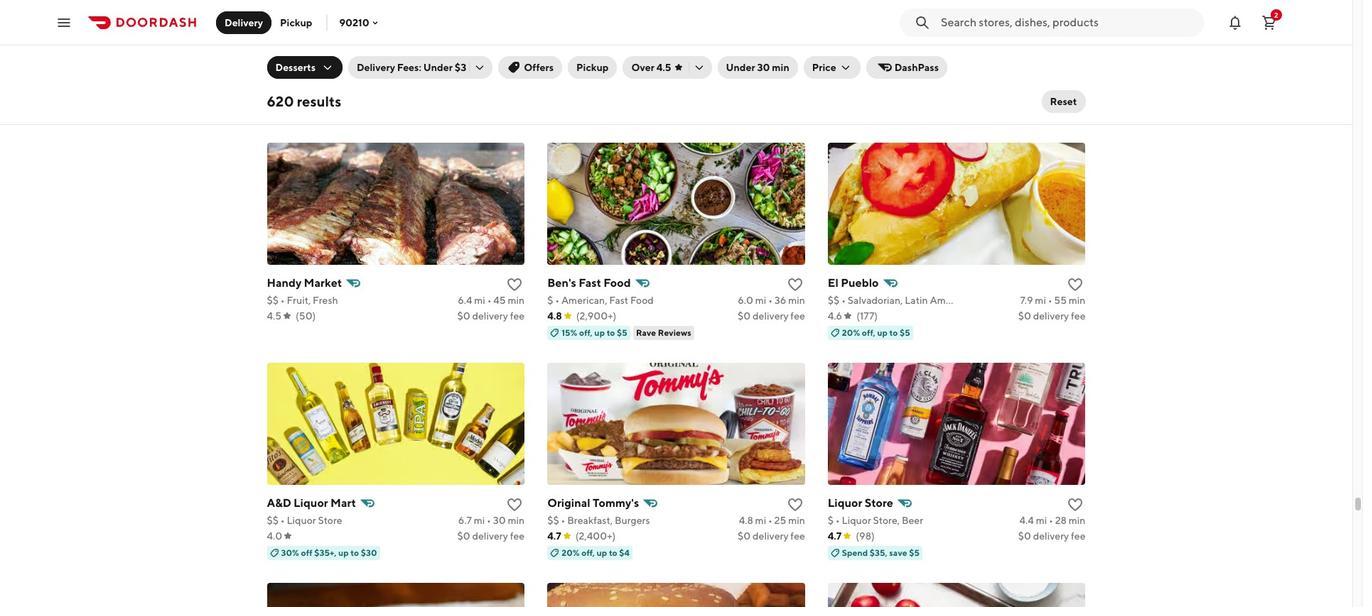 Task type: vqa. For each thing, say whether or not it's contained in the screenshot.
Frittata to the bottom
no



Task type: describe. For each thing, give the bounding box(es) containing it.
6.5
[[460, 74, 475, 86]]

mart
[[331, 497, 356, 510]]

$​0 for el pueblo
[[1018, 310, 1031, 322]]

4.8 for 4.8 mi • 25 min
[[739, 515, 753, 526]]

min for liquor store
[[1069, 515, 1086, 526]]

0 vertical spatial food
[[604, 276, 631, 290]]

• down desserts
[[281, 74, 285, 86]]

to for 15% off, up to $5
[[607, 327, 615, 338]]

latin
[[905, 295, 928, 306]]

6.7 mi • 30 min
[[458, 515, 525, 526]]

american
[[930, 295, 974, 306]]

$$ • grocery, convenience
[[828, 74, 948, 86]]

6.4 mi • 45 min
[[458, 295, 525, 306]]

4.4 mi • 28 min
[[1020, 515, 1086, 526]]

1 30% off $35+, up to $30 from the top
[[281, 107, 377, 118]]

• left 45
[[487, 295, 492, 306]]

1 horizontal spatial pickup button
[[568, 56, 617, 79]]

• left 27
[[770, 74, 774, 86]]

Store search: begin typing to search for stores available on DoorDash text field
[[941, 15, 1196, 30]]

2 $30 from the top
[[361, 548, 377, 558]]

mi for liquor store
[[1036, 515, 1047, 526]]

(177)
[[857, 310, 878, 322]]

20% for el
[[842, 327, 860, 338]]

4.5 inside button
[[657, 62, 671, 73]]

20% off, up to $4
[[562, 548, 630, 558]]

90210 button
[[339, 17, 381, 28]]

dashpass
[[895, 62, 939, 73]]

price
[[812, 62, 836, 73]]

grocery,
[[848, 74, 886, 86]]

$​0 for a&d liquor mart
[[457, 531, 470, 542]]

mi for a&d liquor mart
[[474, 515, 485, 526]]

click to add this store to your saved list image for original tommy's
[[787, 497, 804, 514]]

el
[[828, 276, 839, 290]]

$$ • liquor store
[[267, 515, 342, 526]]

up for 20% off, up to $5
[[877, 327, 888, 338]]

• down 'original'
[[561, 515, 565, 526]]

liquor up $ • liquor store, beer
[[828, 497, 863, 510]]

reset button
[[1042, 90, 1086, 113]]

$ • american, fast food
[[547, 295, 654, 306]]

a&d
[[267, 497, 291, 510]]

36
[[775, 295, 786, 306]]

$​0 for ben's fast food
[[738, 310, 751, 322]]

$$ for marukai
[[828, 74, 840, 86]]

fee for liquor store
[[1071, 531, 1086, 542]]

6.0
[[738, 295, 753, 306]]

handy market
[[267, 276, 342, 290]]

desserts button
[[267, 56, 343, 79]]

min for bamford liquor
[[788, 74, 805, 86]]

• left 41 at the left top of page
[[490, 74, 494, 86]]

min for ben's fast food
[[788, 295, 805, 306]]

$5 for 15% off, up to $5
[[617, 327, 628, 338]]

over
[[632, 62, 655, 73]]

2
[[1275, 10, 1279, 19]]

notification bell image
[[1227, 14, 1244, 31]]

• left 25
[[768, 515, 773, 526]]

fee for a&d liquor mart
[[510, 531, 525, 542]]

a&d liquor mart
[[267, 497, 356, 510]]

15% off, up to $5
[[562, 327, 628, 338]]

min for handy market
[[508, 295, 525, 306]]

breakfast,
[[567, 515, 613, 526]]

$ • liquor store, beer
[[828, 515, 923, 526]]

$$ for original tommy's
[[547, 515, 559, 526]]

delivery down '5.6 mi • 50 min'
[[1033, 90, 1069, 101]]

el pueblo
[[828, 276, 879, 290]]

$$ for western seven liquor
[[267, 74, 279, 86]]

$​0 delivery fee for handy market
[[457, 310, 525, 322]]

• left 55
[[1048, 295, 1052, 306]]

delivery for el pueblo
[[1033, 310, 1069, 322]]

$$ for bamford liquor
[[547, 74, 559, 86]]

under 30 min button
[[718, 56, 798, 79]]

$​0 delivery fee for a&d liquor mart
[[457, 531, 525, 542]]

original tommy's
[[547, 497, 639, 510]]

41
[[496, 74, 506, 86]]

4.8 for 4.8
[[547, 310, 562, 322]]

4.0
[[267, 531, 282, 542]]

7.9
[[1020, 295, 1033, 306]]

american,
[[561, 295, 607, 306]]

• left 28
[[1049, 515, 1053, 526]]

$3
[[455, 62, 466, 73]]

ben's
[[547, 276, 576, 290]]

3 items, open order cart image
[[1261, 14, 1278, 31]]

5.6 mi • 50 min
[[1018, 74, 1086, 86]]

28
[[1055, 515, 1067, 526]]

$5 for 20% off, up to $5
[[900, 327, 910, 338]]

liquor down a&d liquor mart
[[287, 515, 316, 526]]

$$ • salvadorian, latin american
[[828, 295, 974, 306]]

rave
[[636, 327, 656, 338]]

30 inside button
[[757, 62, 770, 73]]

(50)
[[296, 310, 316, 322]]

handy
[[267, 276, 302, 290]]

reset
[[1050, 96, 1077, 107]]

mi for western seven liquor
[[477, 74, 488, 86]]

6.0 mi • 36 min
[[738, 295, 805, 306]]

fruit,
[[287, 295, 311, 306]]

$​0 for handy market
[[457, 310, 470, 322]]

1 horizontal spatial pickup
[[577, 62, 609, 73]]

5.6
[[1018, 74, 1032, 86]]

(2,900+)
[[576, 310, 616, 322]]

1 horizontal spatial fast
[[609, 295, 628, 306]]

click to add this store to your saved list image for ben's fast food
[[787, 276, 804, 293]]

$35,
[[870, 548, 888, 558]]

liquor right seven in the top left of the page
[[349, 56, 384, 69]]

$$ for handy market
[[267, 295, 279, 306]]

rave reviews
[[636, 327, 692, 338]]

ben's fast food
[[547, 276, 631, 290]]

6.4
[[458, 295, 472, 306]]

liquor down liquor store
[[842, 515, 871, 526]]

(2,400+)
[[576, 531, 616, 542]]

salvadorian,
[[848, 295, 903, 306]]

• up 4.6
[[842, 295, 846, 306]]

min inside under 30 min button
[[772, 62, 790, 73]]

click to add this store to your saved list image for liquor store
[[1067, 497, 1084, 514]]

$$ • breakfast, burgers
[[547, 515, 650, 526]]

original
[[547, 497, 590, 510]]

• right 6.7
[[487, 515, 491, 526]]

to down mart
[[351, 548, 359, 558]]

2 30% off $35+, up to $30 from the top
[[281, 548, 377, 558]]

liquor left over
[[596, 56, 630, 69]]

$$ • fruit, fresh
[[267, 295, 338, 306]]

50
[[1054, 74, 1067, 86]]

$​0 for original tommy's
[[738, 531, 751, 542]]

2 button
[[1255, 8, 1284, 37]]

fee for original tommy's
[[791, 531, 805, 542]]

3.8
[[267, 90, 281, 101]]

beer for liquor
[[607, 74, 628, 86]]

20% for original
[[562, 548, 580, 558]]

fees:
[[397, 62, 421, 73]]

dashpass button
[[866, 56, 948, 79]]

$​0 delivery fee for liquor store
[[1018, 531, 1086, 542]]

spend
[[842, 548, 868, 558]]

click to add this store to your saved list image for a&d liquor mart
[[506, 497, 523, 514]]

over 4.5 button
[[623, 56, 712, 79]]

bamford
[[547, 56, 594, 69]]

1 under from the left
[[424, 62, 453, 73]]

• down ben's
[[555, 295, 559, 306]]

click to add this store to your saved list image for el pueblo
[[1067, 276, 1084, 293]]

• left 50
[[1047, 74, 1052, 86]]



Task type: locate. For each thing, give the bounding box(es) containing it.
$​0 delivery fee down 7.9 mi • 55 min
[[1018, 310, 1086, 322]]

offers
[[524, 62, 554, 73]]

fee for ben's fast food
[[791, 310, 805, 322]]

over 4.5
[[632, 62, 671, 73]]

• down marukai
[[842, 74, 846, 86]]

under left "$3"
[[424, 62, 453, 73]]

fee down 4.4 mi • 28 min
[[1071, 531, 1086, 542]]

30 up the 5.1 mi • 27 min
[[757, 62, 770, 73]]

1 vertical spatial 30%
[[281, 548, 299, 558]]

tommy's
[[593, 497, 639, 510]]

min for a&d liquor mart
[[508, 515, 525, 526]]

click to add this store to your saved list image
[[787, 56, 804, 73], [787, 276, 804, 293], [787, 497, 804, 514]]

$​0 down the "4.8 mi • 25 min"
[[738, 531, 751, 542]]

reviews
[[658, 327, 692, 338]]

fee for el pueblo
[[1071, 310, 1086, 322]]

$ for ben's
[[547, 295, 553, 306]]

delivery
[[1033, 90, 1069, 101], [472, 310, 508, 322], [753, 310, 789, 322], [1033, 310, 1069, 322], [472, 531, 508, 542], [753, 531, 789, 542], [1033, 531, 1069, 542]]

1 horizontal spatial $$ • alcohol, beer
[[547, 74, 628, 86]]

click to add this store to your saved list image for western seven liquor
[[506, 56, 523, 73]]

to for 20% off, up to $4
[[609, 548, 618, 558]]

mi right 5.6
[[1034, 74, 1045, 86]]

0 horizontal spatial pickup
[[280, 17, 312, 28]]

27
[[776, 74, 786, 86]]

fee down '5.6 mi • 50 min'
[[1071, 90, 1086, 101]]

4.7 for liquor store
[[828, 531, 842, 542]]

0 horizontal spatial $
[[547, 295, 553, 306]]

$​0 for liquor store
[[1018, 531, 1031, 542]]

$$ • alcohol, beer down desserts
[[267, 74, 348, 86]]

under up 5.1
[[726, 62, 755, 73]]

fee
[[1071, 90, 1086, 101], [510, 310, 525, 322], [791, 310, 805, 322], [1071, 310, 1086, 322], [510, 531, 525, 542], [791, 531, 805, 542], [1071, 531, 1086, 542]]

alcohol, for western
[[287, 74, 324, 86]]

1 vertical spatial 30% off $35+, up to $30
[[281, 548, 377, 558]]

2 $$ • alcohol, beer from the left
[[547, 74, 628, 86]]

$$ • alcohol, beer for western
[[267, 74, 348, 86]]

$$ down 'original'
[[547, 515, 559, 526]]

0 vertical spatial $30
[[361, 107, 377, 118]]

$​0 delivery fee down 6.0 mi • 36 min at the right of page
[[738, 310, 805, 322]]

$​0 delivery fee for ben's fast food
[[738, 310, 805, 322]]

$$ up 4.0
[[267, 515, 279, 526]]

(98)
[[856, 531, 875, 542]]

click to add this store to your saved list image left offers
[[506, 56, 523, 73]]

mi for el pueblo
[[1035, 295, 1046, 306]]

click to add this store to your saved list image up 6.4 mi • 45 min
[[506, 276, 523, 293]]

min right 25
[[788, 515, 805, 526]]

0 horizontal spatial 4.8
[[547, 310, 562, 322]]

min for original tommy's
[[788, 515, 805, 526]]

55
[[1054, 295, 1067, 306]]

store up $ • liquor store, beer
[[865, 497, 893, 510]]

up down (177) on the bottom of the page
[[877, 327, 888, 338]]

delivery down 6.7 mi • 30 min
[[472, 531, 508, 542]]

20% down (177) on the bottom of the page
[[842, 327, 860, 338]]

mi for bamford liquor
[[757, 74, 768, 86]]

$$ down the 'handy' on the top left
[[267, 295, 279, 306]]

1 vertical spatial pickup
[[577, 62, 609, 73]]

min right 50
[[1069, 74, 1086, 86]]

5.1 mi • 27 min
[[742, 74, 805, 86]]

1 horizontal spatial alcohol,
[[567, 74, 605, 86]]

click to add this store to your saved list image up 6.7 mi • 30 min
[[506, 497, 523, 514]]

seven
[[315, 56, 347, 69]]

$
[[547, 295, 553, 306], [828, 515, 834, 526]]

0 horizontal spatial 30
[[493, 515, 506, 526]]

mi
[[477, 74, 488, 86], [757, 74, 768, 86], [1034, 74, 1045, 86], [474, 295, 485, 306], [755, 295, 767, 306], [1035, 295, 1046, 306], [474, 515, 485, 526], [755, 515, 766, 526], [1036, 515, 1047, 526]]

fast
[[579, 276, 601, 290], [609, 295, 628, 306]]

alcohol, down desserts
[[287, 74, 324, 86]]

mi right 6.0 on the right of the page
[[755, 295, 767, 306]]

liquor up "$$ • liquor store"
[[294, 497, 328, 510]]

4.5
[[657, 62, 671, 73], [267, 310, 282, 322]]

min right 41 at the left top of page
[[508, 74, 525, 86]]

0 vertical spatial fast
[[579, 276, 601, 290]]

off right 620
[[301, 107, 312, 118]]

alcohol, down bamford liquor
[[567, 74, 605, 86]]

$​0 down 6.7
[[457, 531, 470, 542]]

alcohol,
[[287, 74, 324, 86], [567, 74, 605, 86]]

4.8 mi • 25 min
[[739, 515, 805, 526]]

up down mart
[[338, 548, 349, 558]]

$​0 down 5.6
[[1018, 90, 1031, 101]]

bamford liquor
[[547, 56, 630, 69]]

under inside button
[[726, 62, 755, 73]]

$35+, right 620
[[314, 107, 337, 118]]

mi for marukai
[[1034, 74, 1045, 86]]

$$ • alcohol, beer
[[267, 74, 348, 86], [547, 74, 628, 86]]

620
[[267, 93, 294, 109]]

1 horizontal spatial 4.8
[[739, 515, 753, 526]]

90210
[[339, 17, 369, 28]]

off, right 15%
[[579, 327, 593, 338]]

0 vertical spatial off
[[301, 107, 312, 118]]

$$ down price
[[828, 74, 840, 86]]

0 vertical spatial 20%
[[842, 327, 860, 338]]

$5
[[617, 327, 628, 338], [900, 327, 910, 338], [909, 548, 920, 558]]

1 horizontal spatial delivery
[[357, 62, 395, 73]]

mi left 25
[[755, 515, 766, 526]]

1 4.7 from the left
[[547, 531, 561, 542]]

fee down 6.7 mi • 30 min
[[510, 531, 525, 542]]

click to add this store to your saved list image up the "4.8 mi • 25 min"
[[787, 497, 804, 514]]

delivery for ben's fast food
[[753, 310, 789, 322]]

delivery down 6.4 mi • 45 min
[[472, 310, 508, 322]]

desserts
[[275, 62, 316, 73]]

1 vertical spatial 4.8
[[739, 515, 753, 526]]

$ down liquor store
[[828, 515, 834, 526]]

beer
[[326, 74, 348, 86], [607, 74, 628, 86], [902, 515, 923, 526]]

pueblo
[[841, 276, 879, 290]]

alcohol, for bamford
[[567, 74, 605, 86]]

1 vertical spatial click to add this store to your saved list image
[[787, 276, 804, 293]]

1 click to add this store to your saved list image from the top
[[787, 56, 804, 73]]

1 horizontal spatial 4.5
[[657, 62, 671, 73]]

$$
[[267, 74, 279, 86], [547, 74, 559, 86], [828, 74, 840, 86], [267, 295, 279, 306], [828, 295, 840, 306], [267, 515, 279, 526], [547, 515, 559, 526]]

1 $35+, from the top
[[314, 107, 337, 118]]

price button
[[804, 56, 861, 79]]

7.9 mi • 55 min
[[1020, 295, 1086, 306]]

delivery for a&d liquor mart
[[472, 531, 508, 542]]

2 off from the top
[[301, 548, 312, 558]]

fee down 6.0 mi • 36 min at the right of page
[[791, 310, 805, 322]]

1 horizontal spatial under
[[726, 62, 755, 73]]

0 horizontal spatial alcohol,
[[287, 74, 324, 86]]

$$ • alcohol, beer down bamford liquor
[[547, 74, 628, 86]]

offers button
[[498, 56, 562, 79]]

liquor store
[[828, 497, 893, 510]]

delivery for delivery
[[225, 17, 263, 28]]

1 horizontal spatial beer
[[607, 74, 628, 86]]

marukai
[[828, 56, 871, 69]]

delivery down 7.9 mi • 55 min
[[1033, 310, 1069, 322]]

1 vertical spatial delivery
[[357, 62, 395, 73]]

15%
[[562, 327, 577, 338]]

30
[[757, 62, 770, 73], [493, 515, 506, 526]]

fee for handy market
[[510, 310, 525, 322]]

off, for original tommy's
[[582, 548, 595, 558]]

1 vertical spatial $35+,
[[314, 548, 337, 558]]

$​0 down 6.0 on the right of the page
[[738, 310, 751, 322]]

up down the (2,400+)
[[597, 548, 607, 558]]

liquor
[[349, 56, 384, 69], [596, 56, 630, 69], [294, 497, 328, 510], [828, 497, 863, 510], [287, 515, 316, 526], [842, 515, 871, 526]]

2 $35+, from the top
[[314, 548, 337, 558]]

$​0 delivery fee down '5.6 mi • 50 min'
[[1018, 90, 1086, 101]]

click to add this store to your saved list image up the 5.1 mi • 27 min
[[787, 56, 804, 73]]

4.7 down 'original'
[[547, 531, 561, 542]]

$$ for el pueblo
[[828, 295, 840, 306]]

20% off, up to $5
[[842, 327, 910, 338]]

under 30 min
[[726, 62, 790, 73]]

4.7 for original tommy's
[[547, 531, 561, 542]]

fee down 7.9 mi • 55 min
[[1071, 310, 1086, 322]]

convenience
[[888, 74, 948, 86]]

30% down desserts
[[281, 107, 299, 118]]

0 horizontal spatial pickup button
[[272, 11, 321, 34]]

1 horizontal spatial 4.7
[[828, 531, 842, 542]]

fast up (2,900+)
[[609, 295, 628, 306]]

1 $30 from the top
[[361, 107, 377, 118]]

4.5 left the (50)
[[267, 310, 282, 322]]

• down liquor store
[[836, 515, 840, 526]]

1 vertical spatial food
[[630, 295, 654, 306]]

2 click to add this store to your saved list image from the top
[[787, 276, 804, 293]]

delivery for handy market
[[472, 310, 508, 322]]

$$ up 4.6
[[828, 295, 840, 306]]

off,
[[579, 327, 593, 338], [862, 327, 876, 338], [582, 548, 595, 558]]

delivery for delivery fees: under $3
[[357, 62, 395, 73]]

30%
[[281, 107, 299, 118], [281, 548, 299, 558]]

1 vertical spatial store
[[318, 515, 342, 526]]

burgers
[[615, 515, 650, 526]]

click to add this store to your saved list image up 6.0 mi • 36 min at the right of page
[[787, 276, 804, 293]]

off, for el pueblo
[[862, 327, 876, 338]]

1 vertical spatial fast
[[609, 295, 628, 306]]

2 vertical spatial click to add this store to your saved list image
[[787, 497, 804, 514]]

4.4
[[1020, 515, 1034, 526]]

min right 6.7
[[508, 515, 525, 526]]

0 horizontal spatial delivery
[[225, 17, 263, 28]]

1 horizontal spatial store
[[865, 497, 893, 510]]

• down bamford
[[561, 74, 565, 86]]

to down (2,900+)
[[607, 327, 615, 338]]

$ for liquor
[[828, 515, 834, 526]]

4.8 left 25
[[739, 515, 753, 526]]

2 horizontal spatial beer
[[902, 515, 923, 526]]

$​0 down 6.4
[[457, 310, 470, 322]]

$$ • alcohol, beer for bamford
[[547, 74, 628, 86]]

click to add this store to your saved list image
[[506, 56, 523, 73], [506, 276, 523, 293], [1067, 276, 1084, 293], [506, 497, 523, 514], [1067, 497, 1084, 514]]

fee down 6.4 mi • 45 min
[[510, 310, 525, 322]]

1 vertical spatial $
[[828, 515, 834, 526]]

2 under from the left
[[726, 62, 755, 73]]

results
[[297, 93, 341, 109]]

0 horizontal spatial under
[[424, 62, 453, 73]]

mi for handy market
[[474, 295, 485, 306]]

food up $ • american, fast food
[[604, 276, 631, 290]]

• left 36
[[768, 295, 773, 306]]

delivery inside button
[[225, 17, 263, 28]]

3 click to add this store to your saved list image from the top
[[787, 497, 804, 514]]

0 horizontal spatial 4.5
[[267, 310, 282, 322]]

food up rave
[[630, 295, 654, 306]]

1 vertical spatial off
[[301, 548, 312, 558]]

30% off $35+, up to $30
[[281, 107, 377, 118], [281, 548, 377, 558]]

beer for seven
[[326, 74, 348, 86]]

delivery fees: under $3
[[357, 62, 466, 73]]

0 vertical spatial click to add this store to your saved list image
[[787, 56, 804, 73]]

off, down (177) on the bottom of the page
[[862, 327, 876, 338]]

min right 55
[[1069, 295, 1086, 306]]

mi down under 30 min
[[757, 74, 768, 86]]

$5 right save
[[909, 548, 920, 558]]

4.6
[[828, 310, 842, 322]]

up down seven in the top left of the page
[[338, 107, 349, 118]]

to for 20% off, up to $5
[[890, 327, 898, 338]]

1 $$ • alcohol, beer from the left
[[267, 74, 348, 86]]

• up 4.0
[[281, 515, 285, 526]]

0 vertical spatial pickup
[[280, 17, 312, 28]]

45
[[494, 295, 506, 306]]

click to add this store to your saved list image up 4.4 mi • 28 min
[[1067, 497, 1084, 514]]

pickup left over
[[577, 62, 609, 73]]

store
[[865, 497, 893, 510], [318, 515, 342, 526]]

1 off from the top
[[301, 107, 312, 118]]

mi for ben's fast food
[[755, 295, 767, 306]]

beer down bamford liquor
[[607, 74, 628, 86]]

store,
[[873, 515, 900, 526]]

$4
[[619, 548, 630, 558]]

0 horizontal spatial fast
[[579, 276, 601, 290]]

1 horizontal spatial 20%
[[842, 327, 860, 338]]

0 vertical spatial delivery
[[225, 17, 263, 28]]

2 alcohol, from the left
[[567, 74, 605, 86]]

4.5 right over
[[657, 62, 671, 73]]

delivery down 6.0 mi • 36 min at the right of page
[[753, 310, 789, 322]]

save
[[889, 548, 907, 558]]

open menu image
[[55, 14, 73, 31]]

6.5 mi • 41 min
[[460, 74, 525, 86]]

store down mart
[[318, 515, 342, 526]]

1 30% from the top
[[281, 107, 299, 118]]

up down (2,900+)
[[594, 327, 605, 338]]

$$ for a&d liquor mart
[[267, 515, 279, 526]]

4.7
[[547, 531, 561, 542], [828, 531, 842, 542]]

up for 20% off, up to $4
[[597, 548, 607, 558]]

$​0 delivery fee down 6.7 mi • 30 min
[[457, 531, 525, 542]]

western
[[267, 56, 312, 69]]

beer right store,
[[902, 515, 923, 526]]

mi for original tommy's
[[755, 515, 766, 526]]

min for marukai
[[1069, 74, 1086, 86]]

under
[[424, 62, 453, 73], [726, 62, 755, 73]]

$​0 delivery fee for original tommy's
[[738, 531, 805, 542]]

1 vertical spatial 20%
[[562, 548, 580, 558]]

1 alcohol, from the left
[[287, 74, 324, 86]]

6.7
[[458, 515, 472, 526]]

delivery for original tommy's
[[753, 531, 789, 542]]

fresh
[[313, 295, 338, 306]]

1 horizontal spatial 30
[[757, 62, 770, 73]]

1 vertical spatial $30
[[361, 548, 377, 558]]

to right results
[[351, 107, 359, 118]]

$35+, down "$$ • liquor store"
[[314, 548, 337, 558]]

0 vertical spatial $35+,
[[314, 107, 337, 118]]

$30
[[361, 107, 377, 118], [361, 548, 377, 558]]

0 vertical spatial store
[[865, 497, 893, 510]]

click to add this store to your saved list image for bamford liquor
[[787, 56, 804, 73]]

up for 15% off, up to $5
[[594, 327, 605, 338]]

0 vertical spatial 4.5
[[657, 62, 671, 73]]

0 vertical spatial 30
[[757, 62, 770, 73]]

$​0 delivery fee
[[1018, 90, 1086, 101], [457, 310, 525, 322], [738, 310, 805, 322], [1018, 310, 1086, 322], [457, 531, 525, 542], [738, 531, 805, 542], [1018, 531, 1086, 542]]

min right 28
[[1069, 515, 1086, 526]]

0 horizontal spatial beer
[[326, 74, 348, 86]]

min right 45
[[508, 295, 525, 306]]

1 vertical spatial 30
[[493, 515, 506, 526]]

$​0 delivery fee down the "4.8 mi • 25 min"
[[738, 531, 805, 542]]

$​0 delivery fee for el pueblo
[[1018, 310, 1086, 322]]

1 vertical spatial pickup button
[[568, 56, 617, 79]]

0 vertical spatial 30%
[[281, 107, 299, 118]]

30% off $35+, up to $30 down "$$ • liquor store"
[[281, 548, 377, 558]]

$ down ben's
[[547, 295, 553, 306]]

off down "$$ • liquor store"
[[301, 548, 312, 558]]

20% down the (2,400+)
[[562, 548, 580, 558]]

min for western seven liquor
[[508, 74, 525, 86]]

0 vertical spatial pickup button
[[272, 11, 321, 34]]

spend $35, save $5
[[842, 548, 920, 558]]

• left fruit,
[[281, 295, 285, 306]]

4.7 left (98)
[[828, 531, 842, 542]]

market
[[304, 276, 342, 290]]

2 30% from the top
[[281, 548, 299, 558]]

25
[[775, 515, 786, 526]]

5.1
[[742, 74, 755, 86]]

0 horizontal spatial $$ • alcohol, beer
[[267, 74, 348, 86]]

0 vertical spatial 30% off $35+, up to $30
[[281, 107, 377, 118]]

2 4.7 from the left
[[828, 531, 842, 542]]

min for el pueblo
[[1069, 295, 1086, 306]]

1 horizontal spatial $
[[828, 515, 834, 526]]

0 vertical spatial 4.8
[[547, 310, 562, 322]]

0 horizontal spatial 20%
[[562, 548, 580, 558]]

0 horizontal spatial 4.7
[[547, 531, 561, 542]]

1 vertical spatial 4.5
[[267, 310, 282, 322]]

0 horizontal spatial store
[[318, 515, 342, 526]]

click to add this store to your saved list image for handy market
[[506, 276, 523, 293]]

pickup button up western
[[272, 11, 321, 34]]

mi right 6.5
[[477, 74, 488, 86]]

to left $4
[[609, 548, 618, 558]]

0 vertical spatial $
[[547, 295, 553, 306]]

delivery for liquor store
[[1033, 531, 1069, 542]]



